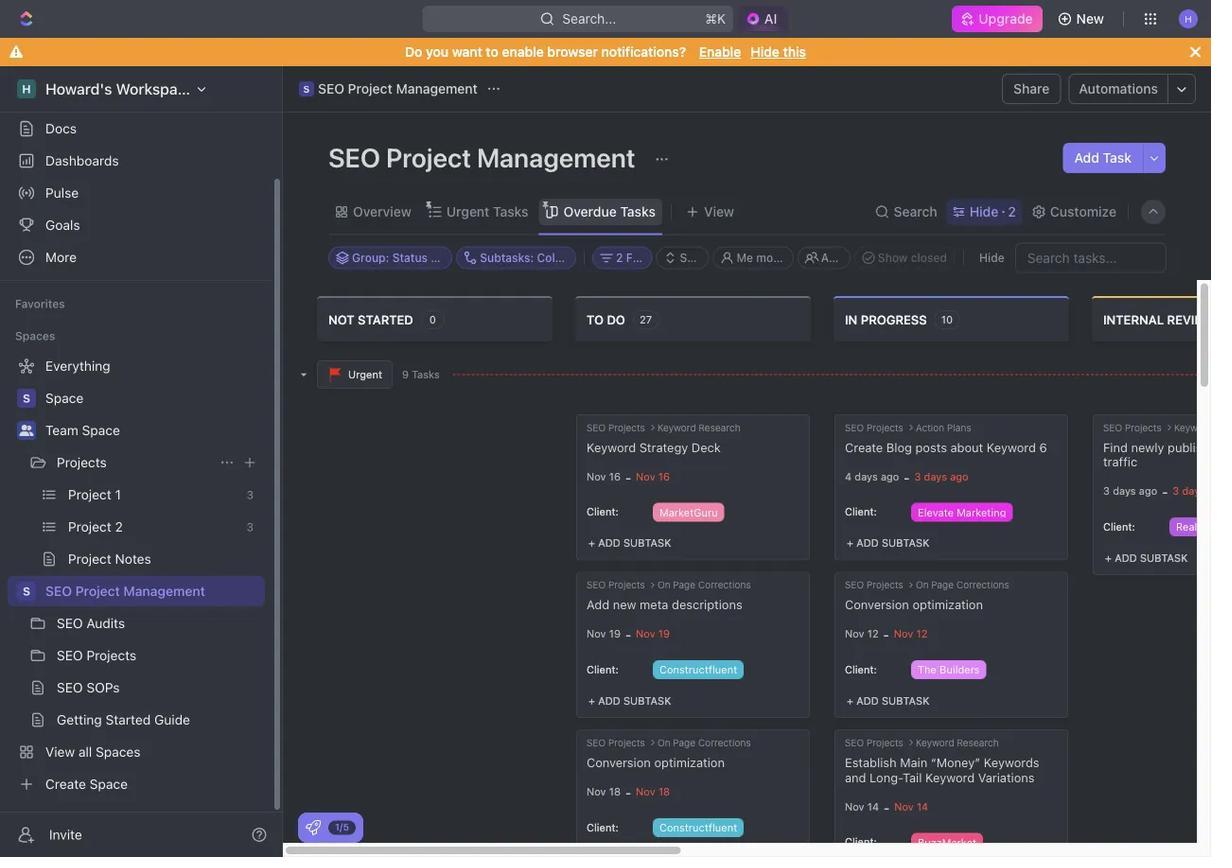 Task type: vqa. For each thing, say whether or not it's contained in the screenshot.


Task type: locate. For each thing, give the bounding box(es) containing it.
in
[[845, 312, 858, 326]]

projects
[[609, 422, 645, 433], [867, 422, 904, 433], [1125, 422, 1162, 433], [57, 455, 107, 470], [609, 579, 645, 590], [867, 579, 904, 590], [87, 648, 136, 664], [609, 737, 645, 748], [867, 737, 904, 748]]

docs link
[[8, 114, 265, 144]]

tasks for urgent tasks
[[493, 204, 529, 220]]

on page corrections for nov
[[658, 579, 751, 590]]

1 vertical spatial to
[[587, 312, 604, 326]]

seo sops
[[57, 680, 120, 696]]

search button
[[869, 199, 943, 225]]

add left new
[[587, 597, 610, 612]]

2 nov 18 button from the left
[[636, 785, 675, 800]]

1 horizontal spatial ago
[[950, 470, 969, 482]]

nov 14 button down tail
[[895, 800, 934, 815]]

0 horizontal spatial nov 16 button
[[587, 470, 626, 485]]

2 horizontal spatial 2
[[1008, 204, 1016, 220]]

add
[[1075, 150, 1100, 166], [598, 537, 621, 549], [857, 537, 879, 549], [1115, 552, 1138, 564], [587, 597, 610, 612], [598, 694, 621, 707], [857, 694, 879, 707]]

create down view all spaces
[[45, 777, 86, 792]]

client: down nov 19 - nov 19
[[587, 663, 619, 676]]

status
[[392, 251, 428, 265]]

subtask down the real
[[1141, 552, 1188, 564]]

keyword research for "money"
[[916, 737, 999, 748]]

1 horizontal spatial nov 19 button
[[636, 627, 675, 642]]

view down getting
[[45, 744, 75, 760]]

conversion optimization for nov 18 - nov 18
[[587, 755, 725, 769]]

0 horizontal spatial urgent
[[348, 368, 382, 381]]

view all spaces
[[45, 744, 141, 760]]

a
[[1209, 485, 1212, 497]]

+ add subtask down the
[[847, 694, 930, 707]]

tree inside sidebar navigation
[[8, 351, 265, 800]]

0 horizontal spatial view
[[45, 744, 75, 760]]

keyword down "money"
[[926, 770, 975, 784]]

1 14 from the left
[[868, 800, 879, 813]]

0 horizontal spatial 2
[[115, 519, 123, 535]]

create inside 'tree'
[[45, 777, 86, 792]]

16 down the keyword strategy deck
[[609, 470, 621, 482]]

ago down blog
[[881, 470, 900, 482]]

1 vertical spatial conversion
[[587, 755, 651, 769]]

3 days ago button down create blog posts about keyword 6
[[915, 470, 974, 485]]

16
[[609, 470, 621, 482], [659, 470, 670, 482]]

customize
[[1051, 204, 1117, 220]]

nov 19 button down new
[[587, 627, 626, 642]]

s seo project management
[[303, 81, 478, 97]]

tree
[[8, 351, 265, 800]]

+ add subtask down the real
[[1106, 552, 1188, 564]]

0 horizontal spatial seo project management
[[45, 584, 205, 599]]

audits
[[87, 616, 125, 631]]

2 for hide 2
[[1008, 204, 1016, 220]]

projects down audits
[[87, 648, 136, 664]]

0 vertical spatial keyword research
[[658, 422, 741, 433]]

variations
[[978, 770, 1035, 784]]

conversion optimization for nov 12 - nov 12
[[845, 597, 983, 612]]

1 19 from the left
[[609, 628, 621, 640]]

builders
[[940, 664, 980, 676]]

0 vertical spatial h
[[1185, 13, 1192, 24]]

projects inside "link"
[[87, 648, 136, 664]]

filters
[[626, 251, 660, 265]]

2 vertical spatial space
[[90, 777, 128, 792]]

tree containing everything
[[8, 351, 265, 800]]

add up establish
[[857, 694, 879, 707]]

create
[[845, 440, 883, 454], [45, 777, 86, 792]]

space down view all spaces
[[90, 777, 128, 792]]

1 vertical spatial constructfluent button
[[653, 818, 801, 837]]

2 filters
[[616, 251, 660, 265]]

1 vertical spatial view
[[45, 744, 75, 760]]

more
[[45, 249, 77, 265]]

view button
[[680, 199, 741, 225]]

+ down 4
[[847, 537, 854, 549]]

1 horizontal spatial 14
[[917, 800, 929, 813]]

subtask
[[624, 537, 672, 549], [882, 537, 930, 549], [1141, 552, 1188, 564], [624, 694, 672, 707], [882, 694, 930, 707]]

overdue
[[564, 204, 617, 220]]

0 horizontal spatial 14
[[868, 800, 879, 813]]

view for view
[[704, 204, 735, 220]]

subtask for meta
[[624, 694, 672, 707]]

0 horizontal spatial nov 18 button
[[587, 785, 626, 800]]

1 constructfluent from the top
[[660, 664, 738, 676]]

space up team
[[45, 390, 84, 406]]

hide for hide
[[980, 251, 1005, 265]]

1 horizontal spatial view
[[704, 204, 735, 220]]

2 filters button
[[592, 247, 660, 269]]

projects for nov 14 - nov 14
[[867, 737, 904, 748]]

subtask for deck
[[624, 537, 672, 549]]

19 down add new meta descriptions on the bottom of the page
[[659, 628, 670, 640]]

1 horizontal spatial nov 14 button
[[895, 800, 934, 815]]

1 horizontal spatial conversion
[[845, 597, 910, 612]]

1 vertical spatial constructfluent
[[660, 821, 738, 834]]

internal
[[1104, 312, 1164, 326]]

1 vertical spatial seo project management
[[45, 584, 205, 599]]

project notes link
[[68, 544, 261, 575]]

+ add subtask up new
[[589, 537, 672, 549]]

keyword research up deck
[[658, 422, 741, 433]]

19 down new
[[609, 628, 621, 640]]

1 vertical spatial create
[[45, 777, 86, 792]]

+ add subtask
[[589, 537, 672, 549], [847, 537, 930, 549], [1106, 552, 1188, 564], [589, 694, 672, 707], [847, 694, 930, 707]]

ago for create
[[881, 470, 900, 482]]

0 horizontal spatial seo project management, , element
[[17, 582, 36, 601]]

projects up the nov 18 - nov 18
[[609, 737, 645, 748]]

+ down "nov 16 - nov 16"
[[589, 537, 595, 549]]

hide
[[751, 44, 780, 60], [970, 204, 999, 220], [980, 251, 1005, 265]]

0 horizontal spatial ago
[[881, 470, 900, 482]]

2 constructfluent from the top
[[660, 821, 738, 834]]

urgent
[[447, 204, 490, 220], [348, 368, 382, 381]]

hide down hide 2
[[980, 251, 1005, 265]]

space right team
[[82, 423, 120, 438]]

mode
[[757, 251, 787, 265]]

1 vertical spatial research
[[957, 737, 999, 748]]

nov 12 button
[[845, 627, 884, 642], [894, 627, 933, 642]]

all right collapse
[[588, 251, 600, 265]]

1 horizontal spatial keyword research
[[916, 737, 999, 748]]

0 vertical spatial 2
[[1008, 204, 1016, 220]]

view inside button
[[704, 204, 735, 220]]

1 horizontal spatial 18
[[659, 785, 670, 798]]

spaces
[[15, 329, 55, 343], [96, 744, 141, 760]]

nov 19 - nov 19
[[587, 628, 670, 642]]

14 down tail
[[917, 800, 929, 813]]

days down find
[[1113, 485, 1136, 497]]

subtask down nov 19 - nov 19
[[624, 694, 672, 707]]

nov 19 button down the meta
[[636, 627, 675, 642]]

1 horizontal spatial all
[[588, 251, 600, 265]]

0 vertical spatial constructfluent
[[660, 664, 738, 676]]

seo projects up nov 12 - nov 12
[[845, 579, 904, 590]]

1 vertical spatial seo project management, , element
[[17, 582, 36, 601]]

1 constructfluent button from the top
[[653, 660, 801, 679]]

show
[[878, 251, 908, 265]]

browser
[[547, 44, 598, 60]]

2 vertical spatial s
[[23, 585, 30, 598]]

1 horizontal spatial tasks
[[493, 204, 529, 220]]

+ down nov 19 - nov 19
[[589, 694, 595, 707]]

projects up establish
[[867, 737, 904, 748]]

all up create space
[[78, 744, 92, 760]]

1 horizontal spatial 19
[[659, 628, 670, 640]]

2 left filters
[[616, 251, 623, 265]]

add down 3 days ago - 3 days a
[[1115, 552, 1138, 564]]

marketguru
[[660, 506, 718, 518]]

seo projects down seo audits
[[57, 648, 136, 664]]

add down 4 days ago dropdown button
[[857, 537, 879, 549]]

seo projects up new
[[587, 579, 645, 590]]

0 vertical spatial constructfluent button
[[653, 660, 801, 679]]

corrections for nov
[[698, 579, 751, 590]]

1 horizontal spatial conversion optimization
[[845, 597, 983, 612]]

optimization up the nov 18 - nov 18
[[655, 755, 725, 769]]

0 horizontal spatial 16
[[609, 470, 621, 482]]

subtask down marketguru in the right of the page
[[624, 537, 672, 549]]

1 horizontal spatial nov 16 button
[[636, 470, 675, 485]]

0 vertical spatial research
[[699, 422, 741, 433]]

spaces inside 'tree'
[[96, 744, 141, 760]]

client: down nov 14 - nov 14
[[845, 836, 877, 848]]

1 horizontal spatial create
[[845, 440, 883, 454]]

1 vertical spatial spaces
[[96, 744, 141, 760]]

2 horizontal spatial ago
[[1139, 485, 1158, 497]]

0 horizontal spatial nov 19 button
[[587, 627, 626, 642]]

+ add subtask down nov 19 - nov 19
[[589, 694, 672, 707]]

1 horizontal spatial to
[[587, 312, 604, 326]]

1
[[115, 487, 121, 503]]

view up me mode 'dropdown button'
[[704, 204, 735, 220]]

on up add new meta descriptions on the bottom of the page
[[658, 579, 671, 590]]

client: for publishe
[[1104, 520, 1136, 533]]

add task
[[1075, 150, 1132, 166]]

2 vertical spatial hide
[[980, 251, 1005, 265]]

1 nov 19 button from the left
[[587, 627, 626, 642]]

spaces down favorites button
[[15, 329, 55, 343]]

goals link
[[8, 210, 265, 240]]

getting started guide link
[[57, 705, 261, 735]]

tasks up subtasks:
[[493, 204, 529, 220]]

conversion optimization up nov 12 - nov 12
[[845, 597, 983, 612]]

seo projects up establish
[[845, 737, 904, 748]]

progress
[[861, 312, 927, 326]]

keyword inside establish main "money" keywords and long-tail keyword variations
[[926, 770, 975, 784]]

hide 2
[[970, 204, 1016, 220]]

1 horizontal spatial h
[[1185, 13, 1192, 24]]

me
[[737, 251, 754, 265]]

subtask for posts
[[882, 537, 930, 549]]

0 horizontal spatial tasks
[[412, 368, 440, 381]]

me mode button
[[713, 247, 794, 269]]

0 horizontal spatial to
[[486, 44, 499, 60]]

nov 14 button down the and
[[845, 800, 884, 815]]

keyword up "nov 16 - nov 16"
[[587, 440, 636, 454]]

1 horizontal spatial spaces
[[96, 744, 141, 760]]

seo project management inside 'tree'
[[45, 584, 205, 599]]

2 constructfluent button from the top
[[653, 818, 801, 837]]

newly
[[1132, 440, 1165, 454]]

keyword research for deck
[[658, 422, 741, 433]]

hide left this
[[751, 44, 780, 60]]

3 days ago button down find newly publishe
[[1104, 484, 1163, 499]]

1 horizontal spatial 16
[[659, 470, 670, 482]]

favorites button
[[8, 292, 73, 315]]

client: down the nov 18 - nov 18
[[587, 821, 619, 833]]

conversion for nov 12 - nov 12
[[845, 597, 910, 612]]

projects up "newly"
[[1125, 422, 1162, 433]]

0 horizontal spatial 18
[[609, 785, 621, 798]]

add up new
[[598, 537, 621, 549]]

pulse
[[45, 185, 79, 201]]

projects up new
[[609, 579, 645, 590]]

seo projects up blog
[[845, 422, 904, 433]]

seo projects for nov 14 - nov 14
[[845, 737, 904, 748]]

optimization for nov 18 - nov 18
[[655, 755, 725, 769]]

2 16 from the left
[[659, 470, 670, 482]]

1 vertical spatial 2
[[616, 251, 623, 265]]

- for nov 14 - nov 14
[[884, 800, 890, 814]]

0 vertical spatial all
[[588, 251, 600, 265]]

1 horizontal spatial nov 18 button
[[636, 785, 675, 800]]

0 horizontal spatial keyword research
[[658, 422, 741, 433]]

client: down nov 12 - nov 12
[[845, 663, 877, 676]]

s for space
[[23, 392, 30, 405]]

to
[[486, 44, 499, 60], [587, 312, 604, 326]]

page
[[673, 579, 696, 590], [932, 579, 954, 590], [673, 737, 696, 748]]

0 horizontal spatial conversion optimization
[[587, 755, 725, 769]]

page for -
[[932, 579, 954, 590]]

seo projects inside "link"
[[57, 648, 136, 664]]

onboarding checklist button image
[[306, 821, 321, 836]]

0 horizontal spatial 19
[[609, 628, 621, 640]]

real
[[1177, 521, 1198, 533]]

ago inside 3 days ago - 3 days a
[[1139, 485, 1158, 497]]

0 vertical spatial view
[[704, 204, 735, 220]]

add for add new meta descriptions
[[598, 694, 621, 707]]

1 horizontal spatial nov 12 button
[[894, 627, 933, 642]]

1 vertical spatial all
[[78, 744, 92, 760]]

+ down 3 days ago - 3 days a
[[1106, 552, 1112, 564]]

0 vertical spatial space
[[45, 390, 84, 406]]

3 days ago - 3 days a
[[1104, 485, 1212, 499]]

goals
[[45, 217, 80, 233]]

0 horizontal spatial optimization
[[655, 755, 725, 769]]

0 vertical spatial optimization
[[913, 597, 983, 612]]

+ up establish
[[847, 694, 854, 707]]

to left do
[[587, 312, 604, 326]]

show closed
[[878, 251, 948, 265]]

1 horizontal spatial seo project management, , element
[[299, 81, 314, 97]]

research up "money"
[[957, 737, 999, 748]]

1 vertical spatial s
[[23, 392, 30, 405]]

spaces down the getting started guide
[[96, 744, 141, 760]]

share button
[[1003, 74, 1062, 104]]

view button
[[680, 190, 741, 234]]

projects up nov 12 - nov 12
[[867, 579, 904, 590]]

project
[[348, 81, 393, 97], [386, 142, 471, 173], [68, 487, 111, 503], [68, 519, 111, 535], [68, 551, 111, 567], [75, 584, 120, 599]]

ago down find newly publishe
[[1139, 485, 1158, 497]]

seo projects
[[587, 422, 645, 433], [845, 422, 904, 433], [1104, 422, 1162, 433], [587, 579, 645, 590], [845, 579, 904, 590], [57, 648, 136, 664], [587, 737, 645, 748], [845, 737, 904, 748]]

search...
[[563, 11, 616, 27]]

2
[[1008, 204, 1016, 220], [616, 251, 623, 265], [115, 519, 123, 535]]

optimization
[[913, 597, 983, 612], [655, 755, 725, 769]]

urgent for urgent tasks
[[447, 204, 490, 220]]

0 horizontal spatial create
[[45, 777, 86, 792]]

ago down about
[[950, 470, 969, 482]]

add down nov 19 - nov 19
[[598, 694, 621, 707]]

2 nov 16 button from the left
[[636, 470, 675, 485]]

client: down 4 days ago dropdown button
[[845, 506, 877, 518]]

0 vertical spatial create
[[845, 440, 883, 454]]

research for deck
[[699, 422, 741, 433]]

conversion up nov 12 - nov 12
[[845, 597, 910, 612]]

2 inside "link"
[[115, 519, 123, 535]]

0 vertical spatial urgent
[[447, 204, 490, 220]]

0 vertical spatial s
[[303, 83, 310, 94]]

optimization up the builders on the bottom of the page
[[913, 597, 983, 612]]

2 18 from the left
[[659, 785, 670, 798]]

2 vertical spatial management
[[123, 584, 205, 599]]

0 vertical spatial conversion
[[845, 597, 910, 612]]

1 horizontal spatial 2
[[616, 251, 623, 265]]

2 horizontal spatial tasks
[[620, 204, 656, 220]]

1 horizontal spatial 12
[[917, 628, 928, 640]]

project inside project 1 link
[[68, 487, 111, 503]]

0 horizontal spatial 12
[[868, 628, 879, 640]]

nov 16 button
[[587, 470, 626, 485], [636, 470, 675, 485]]

search
[[894, 204, 938, 220]]

+ for keyword strategy deck
[[589, 537, 595, 549]]

conversion optimization up the nov 18 - nov 18
[[587, 755, 725, 769]]

in progress
[[845, 312, 927, 326]]

+ for find newly publishe
[[1106, 552, 1112, 564]]

conversion up the nov 18 - nov 18
[[587, 755, 651, 769]]

1/5
[[335, 822, 349, 833]]

14 down long-
[[868, 800, 879, 813]]

1 vertical spatial keyword research
[[916, 737, 999, 748]]

client: down "nov 16 - nov 16"
[[587, 506, 619, 518]]

constructfluent button
[[653, 660, 801, 679], [653, 818, 801, 837]]

urgent left 9
[[348, 368, 382, 381]]

0 horizontal spatial conversion
[[587, 755, 651, 769]]

seo projects link
[[57, 641, 261, 671]]

seo projects for nov 19 - nov 19
[[587, 579, 645, 590]]

client: for posts
[[845, 506, 877, 518]]

tasks right 9
[[412, 368, 440, 381]]

1 horizontal spatial optimization
[[913, 597, 983, 612]]

management down project notes link
[[123, 584, 205, 599]]

s inside s seo project management
[[303, 83, 310, 94]]

seo project management down notes
[[45, 584, 205, 599]]

1 vertical spatial hide
[[970, 204, 999, 220]]

projects up the keyword strategy deck
[[609, 422, 645, 433]]

0 horizontal spatial nov 12 button
[[845, 627, 884, 642]]

seo projects up "newly"
[[1104, 422, 1162, 433]]

0 horizontal spatial research
[[699, 422, 741, 433]]

constructfluent down descriptions
[[660, 664, 738, 676]]

dashboards link
[[8, 146, 265, 176]]

do you want to enable browser notifications? enable hide this
[[405, 44, 806, 60]]

on page corrections up descriptions
[[658, 579, 751, 590]]

docs
[[45, 121, 77, 136]]

action plans
[[916, 422, 972, 433]]

hide inside button
[[980, 251, 1005, 265]]

1 horizontal spatial seo project management
[[328, 142, 641, 173]]

16 down strategy
[[659, 470, 670, 482]]

seo project management, , element
[[299, 81, 314, 97], [17, 582, 36, 601]]

find
[[1104, 440, 1128, 454]]

action
[[916, 422, 945, 433]]

keyword research
[[658, 422, 741, 433], [916, 737, 999, 748]]

create for create space
[[45, 777, 86, 792]]

1 vertical spatial conversion optimization
[[587, 755, 725, 769]]

1 horizontal spatial research
[[957, 737, 999, 748]]

keyword research up "money"
[[916, 737, 999, 748]]

2 up hide button
[[1008, 204, 1016, 220]]

2 vertical spatial 2
[[115, 519, 123, 535]]

1 vertical spatial urgent
[[348, 368, 382, 381]]

1 vertical spatial h
[[22, 82, 31, 96]]

0 vertical spatial conversion optimization
[[845, 597, 983, 612]]

urgent up priority
[[447, 204, 490, 220]]

create space
[[45, 777, 128, 792]]

seo project management up urgent tasks
[[328, 142, 641, 173]]

s for seo project management
[[23, 585, 30, 598]]

guide
[[154, 712, 190, 728]]

buzzmarket
[[918, 836, 977, 848]]

0 horizontal spatial nov 14 button
[[845, 800, 884, 815]]

tasks up the 2 filters
[[620, 204, 656, 220]]

12
[[868, 628, 879, 640], [917, 628, 928, 640]]

view inside 'tree'
[[45, 744, 75, 760]]

hide up hide button
[[970, 204, 999, 220]]

customize button
[[1026, 199, 1123, 225]]

howard's workspace, , element
[[17, 80, 36, 98]]

add left task
[[1075, 150, 1100, 166]]

h inside dropdown button
[[1185, 13, 1192, 24]]



Task type: describe. For each thing, give the bounding box(es) containing it.
view for view all spaces
[[45, 744, 75, 760]]

projects for 3 days ago - 3 days a
[[1125, 422, 1162, 433]]

sc
[[1201, 521, 1212, 533]]

favorites
[[15, 297, 65, 310]]

client: for deck
[[587, 506, 619, 518]]

automations
[[1079, 81, 1159, 97]]

team space link
[[45, 416, 261, 446]]

to do
[[587, 312, 626, 326]]

onboarding checklist button element
[[306, 821, 321, 836]]

0 vertical spatial seo project management
[[328, 142, 641, 173]]

seo projects for nov 18 - nov 18
[[587, 737, 645, 748]]

- for nov 18 - nov 18
[[626, 785, 631, 800]]

2 nov 19 button from the left
[[636, 627, 675, 642]]

1 nov 12 button from the left
[[845, 627, 884, 642]]

2 12 from the left
[[917, 628, 928, 640]]

seo sops link
[[57, 673, 261, 703]]

- for nov 16 - nov 16
[[626, 470, 631, 484]]

new button
[[1050, 4, 1116, 34]]

subtask for publishe
[[1141, 552, 1188, 564]]

⌘k
[[705, 11, 726, 27]]

do
[[607, 312, 626, 326]]

constructfluent for conversion optimization
[[660, 821, 738, 834]]

everything link
[[8, 351, 261, 381]]

descriptions
[[672, 597, 743, 612]]

client: for meta
[[587, 663, 619, 676]]

overdue tasks link
[[560, 199, 656, 225]]

tasks for overdue tasks
[[620, 204, 656, 220]]

- for nov 12 - nov 12
[[884, 628, 889, 642]]

view all spaces link
[[8, 737, 261, 768]]

overdue tasks
[[564, 204, 656, 220]]

1 12 from the left
[[868, 628, 879, 640]]

- for nov 19 - nov 19
[[626, 628, 631, 642]]

closed
[[911, 251, 948, 265]]

space, , element
[[17, 389, 36, 408]]

projects for nov 18 - nov 18
[[609, 737, 645, 748]]

overview
[[353, 204, 412, 220]]

0 horizontal spatial 3 days ago button
[[915, 470, 974, 485]]

keyword left 6
[[987, 440, 1036, 454]]

research for "money"
[[957, 737, 999, 748]]

elevate marketing button
[[912, 503, 1059, 522]]

2 nov 12 button from the left
[[894, 627, 933, 642]]

Search tasks... text field
[[1016, 244, 1166, 272]]

1 nov 18 button from the left
[[587, 785, 626, 800]]

1 16 from the left
[[609, 470, 621, 482]]

user group image
[[19, 425, 34, 436]]

1 vertical spatial management
[[477, 142, 636, 173]]

show closed button
[[855, 247, 956, 269]]

nov 16 - nov 16
[[587, 470, 670, 484]]

0 vertical spatial spaces
[[15, 329, 55, 343]]

all inside view all spaces link
[[78, 744, 92, 760]]

add for find newly publishe
[[1115, 552, 1138, 564]]

hide for hide 2
[[970, 204, 999, 220]]

howard's
[[45, 80, 112, 98]]

subtasks: collapse all
[[480, 251, 600, 265]]

urgent tasks link
[[443, 199, 529, 225]]

on for nov
[[658, 579, 671, 590]]

space for create
[[90, 777, 128, 792]]

tasks for 9 tasks
[[412, 368, 440, 381]]

+ for conversion optimization
[[847, 694, 854, 707]]

upgrade link
[[953, 6, 1043, 32]]

0 vertical spatial to
[[486, 44, 499, 60]]

seo projects for 4 days ago - 3 days ago
[[845, 422, 904, 433]]

share
[[1014, 81, 1050, 97]]

establish
[[845, 755, 897, 769]]

projects for 4 days ago - 3 days ago
[[867, 422, 904, 433]]

days down posts
[[924, 470, 948, 482]]

project 2
[[68, 519, 123, 535]]

collapse
[[537, 251, 585, 265]]

add inside button
[[1075, 150, 1100, 166]]

1 nov 14 button from the left
[[845, 800, 884, 815]]

urgent for urgent
[[348, 368, 382, 381]]

+ add subtask for publishe
[[1106, 552, 1188, 564]]

plans
[[947, 422, 972, 433]]

create blog posts about keyword 6
[[845, 440, 1048, 454]]

add for keyword strategy deck
[[598, 537, 621, 549]]

seo projects for 3 days ago - 3 days a
[[1104, 422, 1162, 433]]

started
[[358, 312, 414, 326]]

seo inside "link"
[[57, 648, 83, 664]]

seo audits link
[[57, 609, 261, 639]]

0 vertical spatial hide
[[751, 44, 780, 60]]

project inside seo project management link
[[75, 584, 120, 599]]

seo audits
[[57, 616, 125, 631]]

3 inside 4 days ago - 3 days ago
[[915, 470, 921, 482]]

real sc button
[[1170, 517, 1212, 536]]

started
[[106, 712, 151, 728]]

corrections for -
[[957, 579, 1010, 590]]

2 19 from the left
[[659, 628, 670, 640]]

+ add subtask for meta
[[589, 694, 672, 707]]

h inside sidebar navigation
[[22, 82, 31, 96]]

add task button
[[1063, 143, 1143, 173]]

4 days ago - 3 days ago
[[845, 470, 969, 484]]

marketing
[[957, 506, 1007, 518]]

1 18 from the left
[[609, 785, 621, 798]]

me mode
[[737, 251, 787, 265]]

seo project management link
[[45, 576, 261, 607]]

add for conversion optimization
[[857, 694, 879, 707]]

1 horizontal spatial 3 days ago button
[[1104, 484, 1163, 499]]

add for create blog posts about keyword 6
[[857, 537, 879, 549]]

2 for project 2
[[115, 519, 123, 535]]

dashboards
[[45, 153, 119, 168]]

keyword up establish main "money" keywords and long-tail keyword variations
[[916, 737, 955, 748]]

create for create blog posts about keyword 6
[[845, 440, 883, 454]]

1 nov 16 button from the left
[[587, 470, 626, 485]]

constructfluent button for conversion optimization
[[653, 818, 801, 837]]

internal review
[[1104, 312, 1212, 326]]

urgent tasks
[[447, 204, 529, 220]]

constructfluent for add new meta descriptions
[[660, 664, 738, 676]]

on page corrections up the nov 18 - nov 18
[[658, 737, 751, 748]]

project 1
[[68, 487, 121, 503]]

ago for find
[[1139, 485, 1158, 497]]

projects link
[[57, 448, 212, 478]]

2 nov 14 button from the left
[[895, 800, 934, 815]]

9 tasks
[[402, 368, 440, 381]]

projects for nov 19 - nov 19
[[609, 579, 645, 590]]

nov 18 - nov 18
[[587, 785, 670, 800]]

keyword up strategy
[[658, 422, 696, 433]]

marketguru button
[[653, 503, 801, 522]]

team space
[[45, 423, 120, 438]]

projects for nov 12 - nov 12
[[867, 579, 904, 590]]

projects down team space
[[57, 455, 107, 470]]

client: for "money"
[[845, 836, 877, 848]]

0 vertical spatial management
[[396, 81, 478, 97]]

review
[[1168, 312, 1212, 326]]

keywords
[[984, 755, 1040, 769]]

page for nov
[[673, 579, 696, 590]]

about
[[951, 440, 984, 454]]

project 1 link
[[68, 480, 239, 510]]

project inside project notes link
[[68, 551, 111, 567]]

sidebar navigation
[[0, 66, 287, 858]]

project inside project 2 "link"
[[68, 519, 111, 535]]

2 14 from the left
[[917, 800, 929, 813]]

you
[[426, 44, 449, 60]]

subtask down the
[[882, 694, 930, 707]]

seo projects for nov 12 - nov 12
[[845, 579, 904, 590]]

the builders
[[918, 664, 980, 676]]

howard's workspace
[[45, 80, 194, 98]]

this
[[783, 44, 806, 60]]

priority
[[438, 251, 478, 265]]

days right 4
[[855, 470, 878, 482]]

not
[[328, 312, 355, 326]]

hide button
[[972, 247, 1013, 269]]

elevate
[[918, 506, 954, 518]]

+ add subtask for posts
[[847, 537, 930, 549]]

6
[[1040, 440, 1048, 454]]

+ add subtask for deck
[[589, 537, 672, 549]]

create space link
[[8, 770, 261, 800]]

+ for add new meta descriptions
[[589, 694, 595, 707]]

0 vertical spatial seo project management, , element
[[299, 81, 314, 97]]

the
[[918, 664, 937, 676]]

on for -
[[916, 579, 929, 590]]

2 inside dropdown button
[[616, 251, 623, 265]]

4 days ago button
[[845, 470, 904, 485]]

seo projects for nov 16 - nov 16
[[587, 422, 645, 433]]

27
[[640, 313, 652, 326]]

projects for nov 16 - nov 16
[[609, 422, 645, 433]]

space for team
[[82, 423, 120, 438]]

"money"
[[931, 755, 981, 769]]

days left the a
[[1183, 485, 1206, 497]]

keyword up publishe
[[1175, 422, 1212, 433]]

+ for create blog posts about keyword 6
[[847, 537, 854, 549]]

constructfluent button for add new meta descriptions
[[653, 660, 801, 679]]

team
[[45, 423, 78, 438]]

getting
[[57, 712, 102, 728]]

more button
[[8, 242, 265, 273]]

and
[[845, 770, 867, 784]]

notifications?
[[602, 44, 686, 60]]

on up the nov 18 - nov 18
[[658, 737, 671, 748]]

management inside 'tree'
[[123, 584, 205, 599]]

on page corrections for -
[[916, 579, 1010, 590]]

elevate marketing
[[918, 506, 1007, 518]]

space link
[[45, 383, 261, 414]]

tail
[[903, 770, 922, 784]]

/
[[431, 251, 435, 265]]

project 2 link
[[68, 512, 239, 542]]

optimization for nov 12 - nov 12
[[913, 597, 983, 612]]

conversion for nov 18 - nov 18
[[587, 755, 651, 769]]



